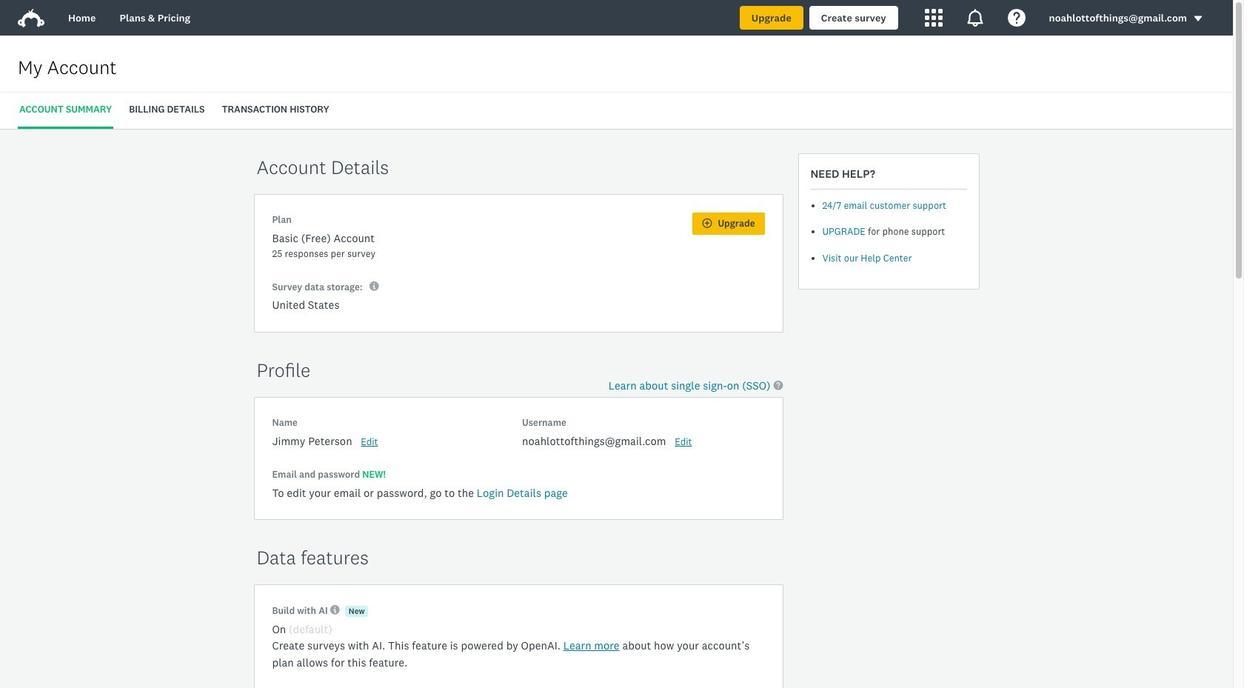 Task type: vqa. For each thing, say whether or not it's contained in the screenshot.
Grid ICON
no



Task type: describe. For each thing, give the bounding box(es) containing it.
help icon image
[[1008, 9, 1026, 27]]

1 products icon image from the left
[[925, 9, 943, 27]]

surveymonkey logo image
[[18, 9, 44, 27]]



Task type: locate. For each thing, give the bounding box(es) containing it.
dropdown arrow image
[[1194, 14, 1204, 24]]

1 horizontal spatial products icon image
[[967, 9, 984, 27]]

products icon image
[[925, 9, 943, 27], [967, 9, 984, 27]]

0 horizontal spatial products icon image
[[925, 9, 943, 27]]

2 products icon image from the left
[[967, 9, 984, 27]]



